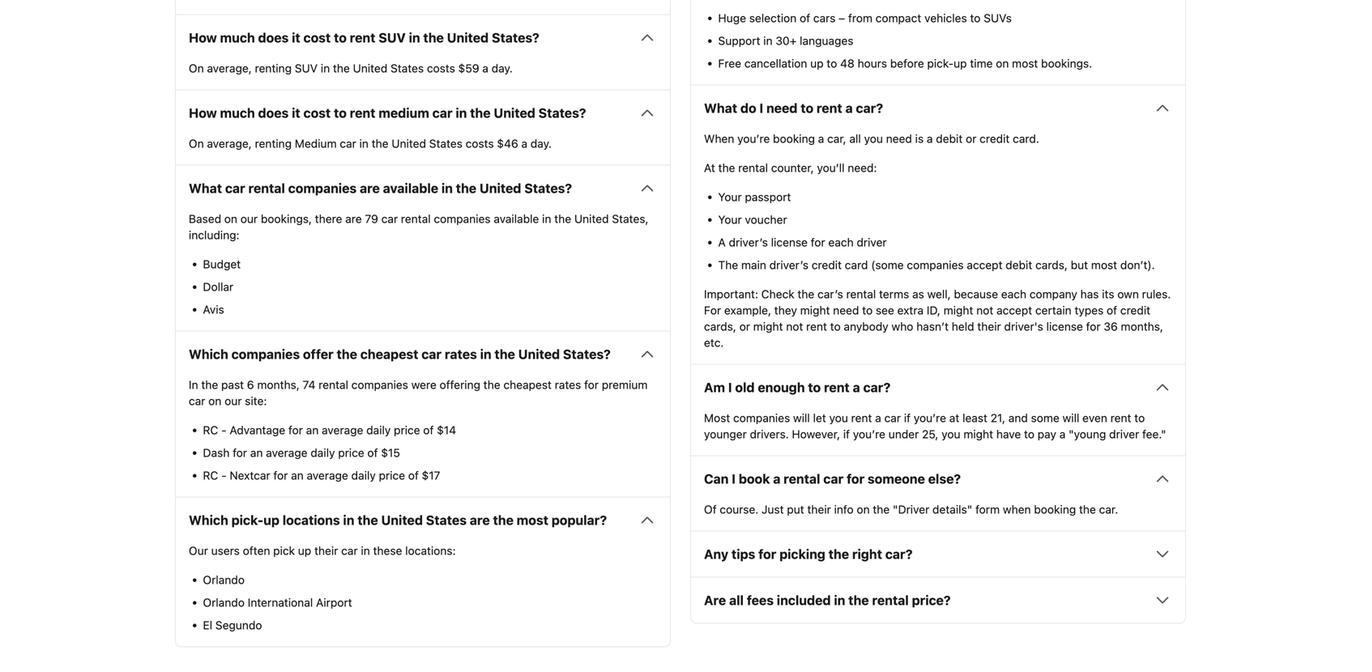 Task type: vqa. For each thing, say whether or not it's contained in the screenshot.
AVERAGE to the middle
yes



Task type: describe. For each thing, give the bounding box(es) containing it.
need inside dropdown button
[[767, 100, 798, 116]]

their inside important: check the car's rental terms as well, because each company has its own rules. for example, they might need to see extra id, might not accept certain types of credit cards, or might not rent to anybody who hasn't held their driver's license for 36 months, etc.
[[978, 320, 1001, 333]]

1 horizontal spatial driver's
[[770, 258, 809, 272]]

cost for medium
[[303, 105, 331, 121]]

details"
[[933, 503, 973, 516]]

included
[[777, 593, 831, 608]]

the inside based on our bookings, there are 79 car rental companies available in the united states, including:
[[554, 212, 571, 226]]

0 vertical spatial not
[[977, 304, 994, 317]]

6
[[247, 378, 254, 392]]

card
[[845, 258, 868, 272]]

rental inside in the past 6 months, 74 rental companies were offering the cheapest rates for premium car on our site:
[[319, 378, 348, 392]]

of course. just put their info on the "driver details" form when booking the car.
[[704, 503, 1118, 516]]

the inside the are all fees included in the rental price? dropdown button
[[849, 593, 869, 608]]

hasn't
[[917, 320, 949, 333]]

as
[[912, 288, 924, 301]]

car inside in the past 6 months, 74 rental companies were offering the cheapest rates for premium car on our site:
[[189, 394, 205, 408]]

under
[[889, 428, 919, 441]]

car up info
[[824, 471, 844, 487]]

2 horizontal spatial you
[[942, 428, 961, 441]]

which pick-up locations in the united states are the most popular?
[[189, 513, 607, 528]]

old
[[735, 380, 755, 395]]

0 vertical spatial accept
[[967, 258, 1003, 272]]

average for nextcar
[[307, 469, 348, 482]]

price for $17
[[379, 469, 405, 482]]

medium
[[379, 105, 429, 121]]

1 vertical spatial an
[[250, 446, 263, 460]]

car up the were
[[422, 347, 442, 362]]

on inside based on our bookings, there are 79 car rental companies available in the united states, including:
[[224, 212, 237, 226]]

car right the medium
[[432, 105, 453, 121]]

1 horizontal spatial debit
[[1006, 258, 1033, 272]]

rental up put
[[784, 471, 820, 487]]

for right nextcar
[[273, 469, 288, 482]]

pick
[[273, 544, 295, 558]]

0 horizontal spatial booking
[[773, 132, 815, 145]]

- for advantage
[[221, 424, 227, 437]]

to left pay
[[1024, 428, 1035, 441]]

car left 'these'
[[341, 544, 358, 558]]

up right pick
[[298, 544, 311, 558]]

am i old enough to rent a car?
[[704, 380, 891, 395]]

car? for what do i need to rent a car?
[[856, 100, 883, 116]]

how much does it cost to rent suv in the united states?
[[189, 30, 540, 45]]

airport
[[316, 596, 352, 610]]

for right the dash
[[233, 446, 247, 460]]

1 will from the left
[[793, 411, 810, 425]]

of inside important: check the car's rental terms as well, because each company has its own rules. for example, they might need to see extra id, might not accept certain types of credit cards, or might not rent to anybody who hasn't held their driver's license for 36 months, etc.
[[1107, 304, 1118, 317]]

to up on average, renting suv in the united states costs $59 a day.
[[334, 30, 347, 45]]

or inside important: check the car's rental terms as well, because each company has its own rules. for example, they might need to see extra id, might not accept certain types of credit cards, or might not rent to anybody who hasn't held their driver's license for 36 months, etc.
[[740, 320, 750, 333]]

a right $59
[[482, 61, 489, 75]]

of left $14
[[423, 424, 434, 437]]

an for advantage
[[306, 424, 319, 437]]

1 vertical spatial need
[[886, 132, 912, 145]]

0 horizontal spatial if
[[843, 428, 850, 441]]

car's
[[818, 288, 843, 301]]

30+
[[776, 34, 797, 47]]

were
[[411, 378, 437, 392]]

rc - nextcar for an average daily price of $17
[[203, 469, 440, 482]]

a down 'anybody'
[[853, 380, 860, 395]]

pick- inside dropdown button
[[231, 513, 264, 528]]

0 horizontal spatial you
[[829, 411, 848, 425]]

1 horizontal spatial cards,
[[1036, 258, 1068, 272]]

a right let
[[875, 411, 881, 425]]

0 vertical spatial costs
[[427, 61, 455, 75]]

car up including:
[[225, 181, 245, 196]]

car right medium
[[340, 137, 356, 150]]

are inside based on our bookings, there are 79 car rental companies available in the united states, including:
[[345, 212, 362, 226]]

1 horizontal spatial or
[[966, 132, 977, 145]]

available inside based on our bookings, there are 79 car rental companies available in the united states, including:
[[494, 212, 539, 226]]

id,
[[927, 304, 941, 317]]

support
[[718, 34, 760, 47]]

rental inside based on our bookings, there are 79 car rental companies available in the united states, including:
[[401, 212, 431, 226]]

price?
[[912, 593, 951, 608]]

the inside what car rental companies are available in the united states? dropdown button
[[456, 181, 477, 196]]

might inside most companies will let you rent a car if you're at least 21, and some will even rent to younger drivers. however, if you're under 25, you might have to pay a "young driver fee."
[[964, 428, 994, 441]]

companies inside in the past 6 months, 74 rental companies were offering the cheapest rates for premium car on our site:
[[351, 378, 408, 392]]

what for what do i need to rent a car?
[[704, 100, 737, 116]]

states,
[[612, 212, 649, 226]]

users
[[211, 544, 240, 558]]

form
[[976, 503, 1000, 516]]

each inside important: check the car's rental terms as well, because each company has its own rules. for example, they might need to see extra id, might not accept certain types of credit cards, or might not rent to anybody who hasn't held their driver's license for 36 months, etc.
[[1001, 288, 1027, 301]]

am i old enough to rent a car? button
[[704, 378, 1173, 397]]

even
[[1083, 411, 1108, 425]]

who
[[892, 320, 914, 333]]

avis
[[203, 303, 224, 316]]

of left $17
[[408, 469, 419, 482]]

drivers.
[[750, 428, 789, 441]]

a right is
[[927, 132, 933, 145]]

for up dash for an average daily price of $15
[[288, 424, 303, 437]]

companies up there
[[288, 181, 357, 196]]

0 vertical spatial credit
[[980, 132, 1010, 145]]

these
[[373, 544, 402, 558]]

cards, inside important: check the car's rental terms as well, because each company has its own rules. for example, they might need to see extra id, might not accept certain types of credit cards, or might not rent to anybody who hasn't held their driver's license for 36 months, etc.
[[704, 320, 737, 333]]

fees
[[747, 593, 774, 608]]

your for your voucher
[[718, 213, 742, 226]]

info
[[834, 503, 854, 516]]

2 vertical spatial are
[[470, 513, 490, 528]]

companies inside based on our bookings, there are 79 car rental companies available in the united states, including:
[[434, 212, 491, 226]]

renting for how much does it cost to rent suv in the united states?
[[255, 61, 292, 75]]

when
[[1003, 503, 1031, 516]]

when you're booking a car, all you need is a debit or credit card.
[[704, 132, 1040, 145]]

orlando for orlando international airport
[[203, 596, 245, 610]]

else?
[[928, 471, 961, 487]]

2 vertical spatial their
[[314, 544, 338, 558]]

rc - advantage for an average daily price of $14
[[203, 424, 456, 437]]

suv inside dropdown button
[[379, 30, 406, 45]]

least
[[963, 411, 988, 425]]

in inside dropdown button
[[834, 593, 846, 608]]

0 vertical spatial you
[[864, 132, 883, 145]]

the inside important: check the car's rental terms as well, because each company has its own rules. for example, they might need to see extra id, might not accept certain types of credit cards, or might not rent to anybody who hasn't held their driver's license for 36 months, etc.
[[798, 288, 815, 301]]

average, for how much does it cost to rent suv in the united states?
[[207, 61, 252, 75]]

car inside based on our bookings, there are 79 car rental companies available in the united states, including:
[[381, 212, 398, 226]]

1 horizontal spatial all
[[850, 132, 861, 145]]

i for book
[[732, 471, 736, 487]]

which companies offer the cheapest car rates  in the united states? button
[[189, 345, 657, 364]]

in the past 6 months, 74 rental companies were offering the cheapest rates for premium car on our site:
[[189, 378, 648, 408]]

is
[[915, 132, 924, 145]]

0 vertical spatial are
[[360, 181, 380, 196]]

"young
[[1069, 428, 1106, 441]]

0 vertical spatial you're
[[738, 132, 770, 145]]

does for how much does it cost to rent suv in the united states?
[[258, 30, 289, 45]]

rent up on average, renting medium car in the united states costs $46 a day. at top
[[350, 105, 376, 121]]

might down they
[[753, 320, 783, 333]]

vehicles
[[925, 11, 967, 25]]

1 vertical spatial states
[[429, 137, 463, 150]]

how much does it cost to rent medium car in the united states? button
[[189, 103, 657, 123]]

1 vertical spatial costs
[[466, 137, 494, 150]]

cheapest inside in the past 6 months, 74 rental companies were offering the cheapest rates for premium car on our site:
[[504, 378, 552, 392]]

up left 'time'
[[954, 57, 967, 70]]

it for suv
[[292, 30, 300, 45]]

rent up let
[[824, 380, 850, 395]]

and
[[1009, 411, 1028, 425]]

for up the car's
[[811, 236, 825, 249]]

0 vertical spatial if
[[904, 411, 911, 425]]

at the rental counter, you'll need:
[[704, 161, 877, 174]]

up inside dropdown button
[[264, 513, 280, 528]]

to left 48
[[827, 57, 837, 70]]

rent up car, on the right of page
[[817, 100, 842, 116]]

i for old
[[728, 380, 732, 395]]

to up let
[[808, 380, 821, 395]]

dash for an average daily price of $15
[[203, 446, 400, 460]]

rent right even at the bottom right of page
[[1111, 411, 1132, 425]]

a right $46
[[521, 137, 528, 150]]

types
[[1075, 304, 1104, 317]]

compact
[[876, 11, 922, 25]]

1 horizontal spatial pick-
[[927, 57, 954, 70]]

2 will from the left
[[1063, 411, 1080, 425]]

1 vertical spatial not
[[786, 320, 803, 333]]

for inside important: check the car's rental terms as well, because each company has its own rules. for example, they might need to see extra id, might not accept certain types of credit cards, or might not rent to anybody who hasn't held their driver's license for 36 months, etc.
[[1086, 320, 1101, 333]]

rental up the bookings,
[[248, 181, 285, 196]]

the inside 'any tips for picking the right car?' dropdown button
[[829, 547, 849, 562]]

of left 'cars'
[[800, 11, 810, 25]]

1 vertical spatial average
[[266, 446, 308, 460]]

(some
[[871, 258, 904, 272]]

$14
[[437, 424, 456, 437]]

$15
[[381, 446, 400, 460]]

well,
[[928, 288, 951, 301]]

states for costs
[[391, 61, 424, 75]]

which for which pick-up locations in the united states are the most popular?
[[189, 513, 228, 528]]

might down the car's
[[800, 304, 830, 317]]

tips
[[732, 547, 755, 562]]

bookings,
[[261, 212, 312, 226]]

locations
[[283, 513, 340, 528]]

most inside dropdown button
[[517, 513, 549, 528]]

rental up your passport
[[738, 161, 768, 174]]

a right pay
[[1060, 428, 1066, 441]]

extra
[[898, 304, 924, 317]]

our inside in the past 6 months, 74 rental companies were offering the cheapest rates for premium car on our site:
[[225, 394, 242, 408]]

our
[[189, 544, 208, 558]]

companies up well,
[[907, 258, 964, 272]]

0 vertical spatial debit
[[936, 132, 963, 145]]

how much does it cost to rent suv in the united states? button
[[189, 28, 657, 47]]

companies inside most companies will let you rent a car if you're at least 21, and some will even rent to younger drivers. however, if you're under 25, you might have to pay a "young driver fee."
[[733, 411, 790, 425]]

most for on
[[1012, 57, 1038, 70]]

to left suvs
[[970, 11, 981, 25]]

which for which companies offer the cheapest car rates  in the united states?
[[189, 347, 228, 362]]

0 vertical spatial license
[[771, 236, 808, 249]]

companies up the 6
[[231, 347, 300, 362]]

car.
[[1099, 503, 1118, 516]]

how for how much does it cost to rent medium car in the united states?
[[189, 105, 217, 121]]

a up car, on the right of page
[[846, 100, 853, 116]]

0 vertical spatial i
[[760, 100, 763, 116]]

at
[[949, 411, 960, 425]]

right
[[852, 547, 882, 562]]

cars
[[813, 11, 836, 25]]

main
[[741, 258, 766, 272]]

popular?
[[552, 513, 607, 528]]

huge selection of cars – from compact vehicles to suvs
[[718, 11, 1012, 25]]

however,
[[792, 428, 840, 441]]

1 horizontal spatial day.
[[531, 137, 552, 150]]

rent up on average, renting suv in the united states costs $59 a day.
[[350, 30, 376, 45]]

of left $15 at left
[[367, 446, 378, 460]]

cost for suv
[[303, 30, 331, 45]]

company
[[1030, 288, 1078, 301]]

locations:
[[405, 544, 456, 558]]

daily for nextcar
[[351, 469, 376, 482]]

rent right let
[[851, 411, 872, 425]]

suvs
[[984, 11, 1012, 25]]

rental inside dropdown button
[[872, 593, 909, 608]]

are
[[704, 593, 726, 608]]

budget
[[203, 258, 241, 271]]

36
[[1104, 320, 1118, 333]]

credit inside important: check the car's rental terms as well, because each company has its own rules. for example, they might need to see extra id, might not accept certain types of credit cards, or might not rent to anybody who hasn't held their driver's license for 36 months, etc.
[[1121, 304, 1151, 317]]

0 horizontal spatial driver
[[857, 236, 887, 249]]

example,
[[724, 304, 771, 317]]

a left car, on the right of page
[[818, 132, 824, 145]]

in
[[189, 378, 198, 392]]



Task type: locate. For each thing, give the bounding box(es) containing it.
2 horizontal spatial most
[[1091, 258, 1118, 272]]

anybody
[[844, 320, 889, 333]]

months, up site:
[[257, 378, 300, 392]]

what inside what car rental companies are available in the united states? dropdown button
[[189, 181, 222, 196]]

0 horizontal spatial each
[[829, 236, 854, 249]]

1 horizontal spatial booking
[[1034, 503, 1076, 516]]

the
[[718, 258, 738, 272]]

each up "driver's"
[[1001, 288, 1027, 301]]

of
[[704, 503, 717, 516]]

0 vertical spatial average
[[322, 424, 363, 437]]

car? up 'under'
[[863, 380, 891, 395]]

2 horizontal spatial their
[[978, 320, 1001, 333]]

rental inside important: check the car's rental terms as well, because each company has its own rules. for example, they might need to see extra id, might not accept certain types of credit cards, or might not rent to anybody who hasn't held their driver's license for 36 months, etc.
[[846, 288, 876, 301]]

i
[[760, 100, 763, 116], [728, 380, 732, 395], [732, 471, 736, 487]]

1 vertical spatial how
[[189, 105, 217, 121]]

book
[[739, 471, 770, 487]]

1 horizontal spatial their
[[807, 503, 831, 516]]

1 vertical spatial pick-
[[231, 513, 264, 528]]

to up medium
[[334, 105, 347, 121]]

cost inside how much does it cost to rent suv in the united states? dropdown button
[[303, 30, 331, 45]]

rates inside in the past 6 months, 74 rental companies were offering the cheapest rates for premium car on our site:
[[555, 378, 581, 392]]

1 - from the top
[[221, 424, 227, 437]]

0 vertical spatial cost
[[303, 30, 331, 45]]

a
[[718, 236, 726, 249]]

available down $46
[[494, 212, 539, 226]]

0 vertical spatial does
[[258, 30, 289, 45]]

each
[[829, 236, 854, 249], [1001, 288, 1027, 301]]

rc for rc - advantage for an average daily price of $14
[[203, 424, 218, 437]]

2 it from the top
[[292, 105, 300, 121]]

0 vertical spatial cheapest
[[360, 347, 418, 362]]

cards,
[[1036, 258, 1068, 272], [704, 320, 737, 333]]

important: check the car's rental terms as well, because each company has its own rules. for example, they might need to see extra id, might not accept certain types of credit cards, or might not rent to anybody who hasn't held their driver's license for 36 months, etc.
[[704, 288, 1171, 349]]

all right "are"
[[729, 593, 744, 608]]

average
[[322, 424, 363, 437], [266, 446, 308, 460], [307, 469, 348, 482]]

0 vertical spatial average,
[[207, 61, 252, 75]]

rc up the dash
[[203, 424, 218, 437]]

to
[[970, 11, 981, 25], [334, 30, 347, 45], [827, 57, 837, 70], [801, 100, 814, 116], [334, 105, 347, 121], [862, 304, 873, 317], [830, 320, 841, 333], [808, 380, 821, 395], [1135, 411, 1145, 425], [1024, 428, 1035, 441]]

0 vertical spatial price
[[394, 424, 420, 437]]

1 vertical spatial price
[[338, 446, 364, 460]]

on for how much does it cost to rent medium car in the united states?
[[189, 137, 204, 150]]

1 vertical spatial are
[[345, 212, 362, 226]]

its
[[1102, 288, 1115, 301]]

2 how from the top
[[189, 105, 217, 121]]

will
[[793, 411, 810, 425], [1063, 411, 1080, 425]]

2 which from the top
[[189, 513, 228, 528]]

need down the car's
[[833, 304, 859, 317]]

0 horizontal spatial costs
[[427, 61, 455, 75]]

states down how much does it cost to rent medium car in the united states? dropdown button
[[429, 137, 463, 150]]

1 rc from the top
[[203, 424, 218, 437]]

0 vertical spatial day.
[[492, 61, 513, 75]]

0 vertical spatial our
[[241, 212, 258, 226]]

past
[[221, 378, 244, 392]]

how much does it cost to rent medium car in the united states?
[[189, 105, 586, 121]]

rental right 74
[[319, 378, 348, 392]]

0 horizontal spatial not
[[786, 320, 803, 333]]

1 vertical spatial booking
[[1034, 503, 1076, 516]]

i right can
[[732, 471, 736, 487]]

daily
[[366, 424, 391, 437], [311, 446, 335, 460], [351, 469, 376, 482]]

costs
[[427, 61, 455, 75], [466, 137, 494, 150]]

rental
[[738, 161, 768, 174], [248, 181, 285, 196], [401, 212, 431, 226], [846, 288, 876, 301], [319, 378, 348, 392], [784, 471, 820, 487], [872, 593, 909, 608]]

2 orlando from the top
[[203, 596, 245, 610]]

1 renting from the top
[[255, 61, 292, 75]]

booking up counter,
[[773, 132, 815, 145]]

cost up on average, renting suv in the united states costs $59 a day.
[[303, 30, 331, 45]]

rent down the car's
[[806, 320, 827, 333]]

orlando up el segundo
[[203, 596, 245, 610]]

because
[[954, 288, 998, 301]]

–
[[839, 11, 845, 25]]

74
[[303, 378, 316, 392]]

our left the bookings,
[[241, 212, 258, 226]]

daily up $15 at left
[[366, 424, 391, 437]]

1 vertical spatial orlando
[[203, 596, 245, 610]]

0 horizontal spatial suv
[[295, 61, 318, 75]]

2 average, from the top
[[207, 137, 252, 150]]

rental up see
[[846, 288, 876, 301]]

0 vertical spatial your
[[718, 190, 742, 204]]

just
[[762, 503, 784, 516]]

daily for advantage
[[366, 424, 391, 437]]

an up dash for an average daily price of $15
[[306, 424, 319, 437]]

are
[[360, 181, 380, 196], [345, 212, 362, 226], [470, 513, 490, 528]]

some
[[1031, 411, 1060, 425]]

each up card
[[829, 236, 854, 249]]

cheapest inside dropdown button
[[360, 347, 418, 362]]

suv up on average, renting suv in the united states costs $59 a day.
[[379, 30, 406, 45]]

states for are
[[426, 513, 467, 528]]

0 horizontal spatial their
[[314, 544, 338, 558]]

1 vertical spatial cards,
[[704, 320, 737, 333]]

you right let
[[829, 411, 848, 425]]

21,
[[991, 411, 1006, 425]]

1 vertical spatial average,
[[207, 137, 252, 150]]

does inside how much does it cost to rent suv in the united states? dropdown button
[[258, 30, 289, 45]]

might down least
[[964, 428, 994, 441]]

i left old on the bottom right of the page
[[728, 380, 732, 395]]

on up including:
[[224, 212, 237, 226]]

driver's down the a driver's license for each driver
[[770, 258, 809, 272]]

credit up the car's
[[812, 258, 842, 272]]

it for medium
[[292, 105, 300, 121]]

1 vertical spatial all
[[729, 593, 744, 608]]

which up the "in"
[[189, 347, 228, 362]]

driver's
[[1004, 320, 1044, 333]]

which up 'our'
[[189, 513, 228, 528]]

the main driver's credit card (some companies accept debit cards, but most don't).
[[718, 258, 1155, 272]]

day. right $46
[[531, 137, 552, 150]]

of up the 36
[[1107, 304, 1118, 317]]

most for but
[[1091, 258, 1118, 272]]

1 horizontal spatial you're
[[853, 428, 886, 441]]

free
[[718, 57, 742, 70]]

card.
[[1013, 132, 1040, 145]]

driver's down your voucher
[[729, 236, 768, 249]]

etc.
[[704, 336, 724, 349]]

much for how much does it cost to rent medium car in the united states?
[[220, 105, 255, 121]]

what car rental companies are available in the united states?
[[189, 181, 572, 196]]

0 vertical spatial months,
[[1121, 320, 1164, 333]]

their right held at the right top
[[978, 320, 1001, 333]]

2 vertical spatial car?
[[885, 547, 913, 562]]

1 horizontal spatial what
[[704, 100, 737, 116]]

0 horizontal spatial will
[[793, 411, 810, 425]]

months, inside in the past 6 months, 74 rental companies were offering the cheapest rates for premium car on our site:
[[257, 378, 300, 392]]

accept up because
[[967, 258, 1003, 272]]

average for advantage
[[322, 424, 363, 437]]

on inside in the past 6 months, 74 rental companies were offering the cheapest rates for premium car on our site:
[[208, 394, 222, 408]]

car inside most companies will let you rent a car if you're at least 21, and some will even rent to younger drivers. however, if you're under 25, you might have to pay a "young driver fee."
[[885, 411, 901, 425]]

1 vertical spatial debit
[[1006, 258, 1033, 272]]

months, inside important: check the car's rental terms as well, because each company has its own rules. for example, they might need to see extra id, might not accept certain types of credit cards, or might not rent to anybody who hasn't held their driver's license for 36 months, etc.
[[1121, 320, 1164, 333]]

accept inside important: check the car's rental terms as well, because each company has its own rules. for example, they might need to see extra id, might not accept certain types of credit cards, or might not rent to anybody who hasn't held their driver's license for 36 months, etc.
[[997, 304, 1033, 317]]

0 horizontal spatial day.
[[492, 61, 513, 75]]

average, for how much does it cost to rent medium car in the united states?
[[207, 137, 252, 150]]

1 horizontal spatial rates
[[555, 378, 581, 392]]

1 vertical spatial if
[[843, 428, 850, 441]]

site:
[[245, 394, 267, 408]]

0 horizontal spatial cheapest
[[360, 347, 418, 362]]

0 horizontal spatial rates
[[445, 347, 477, 362]]

0 vertical spatial which
[[189, 347, 228, 362]]

cost
[[303, 30, 331, 45], [303, 105, 331, 121]]

el
[[203, 619, 212, 632]]

before
[[890, 57, 924, 70]]

up down languages
[[810, 57, 824, 70]]

2 vertical spatial you
[[942, 428, 961, 441]]

advantage
[[230, 424, 285, 437]]

the inside how much does it cost to rent medium car in the united states? dropdown button
[[470, 105, 491, 121]]

1 vertical spatial driver's
[[770, 258, 809, 272]]

1 it from the top
[[292, 30, 300, 45]]

car? inside dropdown button
[[885, 547, 913, 562]]

1 horizontal spatial cheapest
[[504, 378, 552, 392]]

their
[[978, 320, 1001, 333], [807, 503, 831, 516], [314, 544, 338, 558]]

younger
[[704, 428, 747, 441]]

fee."
[[1143, 428, 1167, 441]]

any tips for picking the right car? button
[[704, 545, 1173, 564]]

2 your from the top
[[718, 213, 742, 226]]

what for what car rental companies are available in the united states?
[[189, 181, 222, 196]]

1 does from the top
[[258, 30, 289, 45]]

to left 'anybody'
[[830, 320, 841, 333]]

on down past
[[208, 394, 222, 408]]

including:
[[189, 228, 240, 242]]

states inside dropdown button
[[426, 513, 467, 528]]

need:
[[848, 161, 877, 174]]

1 cost from the top
[[303, 30, 331, 45]]

- for nextcar
[[221, 469, 227, 482]]

price for $14
[[394, 424, 420, 437]]

2 cost from the top
[[303, 105, 331, 121]]

1 on from the top
[[189, 61, 204, 75]]

held
[[952, 320, 974, 333]]

does for how much does it cost to rent medium car in the united states?
[[258, 105, 289, 121]]

any
[[704, 547, 729, 562]]

cancellation
[[745, 57, 807, 70]]

you up need:
[[864, 132, 883, 145]]

hours
[[858, 57, 887, 70]]

will up "young
[[1063, 411, 1080, 425]]

voucher
[[745, 213, 787, 226]]

on for how much does it cost to rent suv in the united states?
[[189, 61, 204, 75]]

1 vertical spatial i
[[728, 380, 732, 395]]

can
[[704, 471, 729, 487]]

in
[[409, 30, 420, 45], [764, 34, 773, 47], [321, 61, 330, 75], [456, 105, 467, 121], [359, 137, 369, 150], [442, 181, 453, 196], [542, 212, 551, 226], [480, 347, 492, 362], [343, 513, 354, 528], [361, 544, 370, 558], [834, 593, 846, 608]]

most right but
[[1091, 258, 1118, 272]]

1 how from the top
[[189, 30, 217, 45]]

pick- up the often
[[231, 513, 264, 528]]

their down locations
[[314, 544, 338, 558]]

day.
[[492, 61, 513, 75], [531, 137, 552, 150]]

states?
[[492, 30, 540, 45], [539, 105, 586, 121], [524, 181, 572, 196], [563, 347, 611, 362]]

terms
[[879, 288, 909, 301]]

a driver's license for each driver
[[718, 236, 887, 249]]

1 horizontal spatial months,
[[1121, 320, 1164, 333]]

for inside dropdown button
[[759, 547, 777, 562]]

1 horizontal spatial not
[[977, 304, 994, 317]]

0 vertical spatial each
[[829, 236, 854, 249]]

cards, left but
[[1036, 258, 1068, 272]]

what car rental companies are available in the united states? button
[[189, 179, 657, 198]]

driver's
[[729, 236, 768, 249], [770, 258, 809, 272]]

much for how much does it cost to rent suv in the united states?
[[220, 30, 255, 45]]

0 vertical spatial most
[[1012, 57, 1038, 70]]

on right info
[[857, 503, 870, 516]]

how for how much does it cost to rent suv in the united states?
[[189, 30, 217, 45]]

most left popular?
[[517, 513, 549, 528]]

renting for how much does it cost to rent medium car in the united states?
[[255, 137, 292, 150]]

2 horizontal spatial credit
[[1121, 304, 1151, 317]]

0 horizontal spatial available
[[383, 181, 438, 196]]

booking
[[773, 132, 815, 145], [1034, 503, 1076, 516]]

1 horizontal spatial credit
[[980, 132, 1010, 145]]

price down $15 at left
[[379, 469, 405, 482]]

1 vertical spatial our
[[225, 394, 242, 408]]

a right book
[[773, 471, 781, 487]]

companies down "which companies offer the cheapest car rates  in the united states?"
[[351, 378, 408, 392]]

2 vertical spatial you're
[[853, 428, 886, 441]]

2 renting from the top
[[255, 137, 292, 150]]

2 vertical spatial states
[[426, 513, 467, 528]]

of
[[800, 11, 810, 25], [1107, 304, 1118, 317], [423, 424, 434, 437], [367, 446, 378, 460], [408, 469, 419, 482]]

el segundo
[[203, 619, 262, 632]]

an for nextcar
[[291, 469, 304, 482]]

rc for rc - nextcar for an average daily price of $17
[[203, 469, 218, 482]]

on average, renting medium car in the united states costs $46 a day.
[[189, 137, 552, 150]]

time
[[970, 57, 993, 70]]

costs left $46
[[466, 137, 494, 150]]

credit down own
[[1121, 304, 1151, 317]]

which companies offer the cheapest car rates  in the united states?
[[189, 347, 611, 362]]

might up held at the right top
[[944, 304, 974, 317]]

available up based on our bookings, there are 79 car rental companies available in the united states, including:
[[383, 181, 438, 196]]

1 vertical spatial daily
[[311, 446, 335, 460]]

1 horizontal spatial if
[[904, 411, 911, 425]]

0 vertical spatial their
[[978, 320, 1001, 333]]

0 horizontal spatial debit
[[936, 132, 963, 145]]

orlando international airport
[[203, 596, 352, 610]]

1 vertical spatial -
[[221, 469, 227, 482]]

1 vertical spatial on
[[189, 137, 204, 150]]

1 vertical spatial driver
[[1109, 428, 1140, 441]]

orlando for orlando
[[203, 574, 245, 587]]

someone
[[868, 471, 925, 487]]

2 on from the top
[[189, 137, 204, 150]]

0 vertical spatial states
[[391, 61, 424, 75]]

1 vertical spatial suv
[[295, 61, 318, 75]]

for
[[811, 236, 825, 249], [1086, 320, 1101, 333], [584, 378, 599, 392], [288, 424, 303, 437], [233, 446, 247, 460], [273, 469, 288, 482], [847, 471, 865, 487], [759, 547, 777, 562]]

1 vertical spatial car?
[[863, 380, 891, 395]]

need inside important: check the car's rental terms as well, because each company has its own rules. for example, they might need to see extra id, might not accept certain types of credit cards, or might not rent to anybody who hasn't held their driver's license for 36 months, etc.
[[833, 304, 859, 317]]

2 rc from the top
[[203, 469, 218, 482]]

on right 'time'
[[996, 57, 1009, 70]]

your for your passport
[[718, 190, 742, 204]]

2 vertical spatial price
[[379, 469, 405, 482]]

most
[[704, 411, 730, 425]]

1 horizontal spatial available
[[494, 212, 539, 226]]

2 - from the top
[[221, 469, 227, 482]]

0 horizontal spatial most
[[517, 513, 549, 528]]

united
[[447, 30, 489, 45], [353, 61, 388, 75], [494, 105, 536, 121], [392, 137, 426, 150], [480, 181, 521, 196], [574, 212, 609, 226], [518, 347, 560, 362], [381, 513, 423, 528]]

all right car, on the right of page
[[850, 132, 861, 145]]

price down rc - advantage for an average daily price of $14
[[338, 446, 364, 460]]

in inside based on our bookings, there are 79 car rental companies available in the united states, including:
[[542, 212, 551, 226]]

2 vertical spatial credit
[[1121, 304, 1151, 317]]

support in 30+ languages
[[718, 34, 854, 47]]

our down past
[[225, 394, 242, 408]]

car,
[[827, 132, 847, 145]]

often
[[243, 544, 270, 558]]

1 vertical spatial rates
[[555, 378, 581, 392]]

what up based
[[189, 181, 222, 196]]

for
[[704, 304, 721, 317]]

for inside dropdown button
[[847, 471, 865, 487]]

2 much from the top
[[220, 105, 255, 121]]

not
[[977, 304, 994, 317], [786, 320, 803, 333]]

offer
[[303, 347, 334, 362]]

our inside based on our bookings, there are 79 car rental companies available in the united states, including:
[[241, 212, 258, 226]]

rates left the premium
[[555, 378, 581, 392]]

the inside how much does it cost to rent suv in the united states? dropdown button
[[423, 30, 444, 45]]

1 horizontal spatial will
[[1063, 411, 1080, 425]]

1 vertical spatial rc
[[203, 469, 218, 482]]

$46
[[497, 137, 518, 150]]

they
[[774, 304, 797, 317]]

need right do
[[767, 100, 798, 116]]

or down example,
[[740, 320, 750, 333]]

rent inside important: check the car's rental terms as well, because each company has its own rules. for example, they might need to see extra id, might not accept certain types of credit cards, or might not rent to anybody who hasn't held their driver's license for 36 months, etc.
[[806, 320, 827, 333]]

debit up company
[[1006, 258, 1033, 272]]

most companies will let you rent a car if you're at least 21, and some will even rent to younger drivers. however, if you're under 25, you might have to pay a "young driver fee."
[[704, 411, 1167, 441]]

1 vertical spatial their
[[807, 503, 831, 516]]

international
[[248, 596, 313, 610]]

free cancellation up to 48 hours before pick-up time on most bookings.
[[718, 57, 1092, 70]]

2 does from the top
[[258, 105, 289, 121]]

all inside the are all fees included in the rental price? dropdown button
[[729, 593, 744, 608]]

day. right $59
[[492, 61, 513, 75]]

you're left 'under'
[[853, 428, 886, 441]]

to down 'cancellation'
[[801, 100, 814, 116]]

what inside what do i need to rent a car? dropdown button
[[704, 100, 737, 116]]

months,
[[1121, 320, 1164, 333], [257, 378, 300, 392]]

average down advantage
[[266, 446, 308, 460]]

2 vertical spatial need
[[833, 304, 859, 317]]

1 orlando from the top
[[203, 574, 245, 587]]

see
[[876, 304, 894, 317]]

how
[[189, 30, 217, 45], [189, 105, 217, 121]]

driver inside most companies will let you rent a car if you're at least 21, and some will even rent to younger drivers. however, if you're under 25, you might have to pay a "young driver fee."
[[1109, 428, 1140, 441]]

car? for am i old enough to rent a car?
[[863, 380, 891, 395]]

0 vertical spatial daily
[[366, 424, 391, 437]]

1 vertical spatial credit
[[812, 258, 842, 272]]

to up 'anybody'
[[862, 304, 873, 317]]

your up your voucher
[[718, 190, 742, 204]]

selection
[[749, 11, 797, 25]]

to up fee." in the right bottom of the page
[[1135, 411, 1145, 425]]

am
[[704, 380, 725, 395]]

1 average, from the top
[[207, 61, 252, 75]]

cost inside how much does it cost to rent medium car in the united states? dropdown button
[[303, 105, 331, 121]]

0 horizontal spatial driver's
[[729, 236, 768, 249]]

2 vertical spatial average
[[307, 469, 348, 482]]

premium
[[602, 378, 648, 392]]

what left do
[[704, 100, 737, 116]]

1 vertical spatial cheapest
[[504, 378, 552, 392]]

1 which from the top
[[189, 347, 228, 362]]

1 much from the top
[[220, 30, 255, 45]]

available inside dropdown button
[[383, 181, 438, 196]]

put
[[787, 503, 804, 516]]

0 vertical spatial on
[[189, 61, 204, 75]]

does inside how much does it cost to rent medium car in the united states? dropdown button
[[258, 105, 289, 121]]

but
[[1071, 258, 1088, 272]]

0 vertical spatial rates
[[445, 347, 477, 362]]

daily up rc - nextcar for an average daily price of $17
[[311, 446, 335, 460]]

cards, up etc.
[[704, 320, 737, 333]]

rental left price?
[[872, 593, 909, 608]]

1 vertical spatial renting
[[255, 137, 292, 150]]

0 horizontal spatial you're
[[738, 132, 770, 145]]

price up $15 at left
[[394, 424, 420, 437]]

rates inside the which companies offer the cheapest car rates  in the united states? dropdown button
[[445, 347, 477, 362]]

for inside in the past 6 months, 74 rental companies were offering the cheapest rates for premium car on our site:
[[584, 378, 599, 392]]

united inside based on our bookings, there are 79 car rental companies available in the united states, including:
[[574, 212, 609, 226]]

months, right the 36
[[1121, 320, 1164, 333]]

2 horizontal spatial you're
[[914, 411, 946, 425]]

1 vertical spatial available
[[494, 212, 539, 226]]

car up 'under'
[[885, 411, 901, 425]]

license inside important: check the car's rental terms as well, because each company has its own rules. for example, they might need to see extra id, might not accept certain types of credit cards, or might not rent to anybody who hasn't held their driver's license for 36 months, etc.
[[1047, 320, 1083, 333]]

important:
[[704, 288, 758, 301]]

1 vertical spatial does
[[258, 105, 289, 121]]

2 horizontal spatial an
[[306, 424, 319, 437]]

1 your from the top
[[718, 190, 742, 204]]

0 horizontal spatial months,
[[257, 378, 300, 392]]

their right put
[[807, 503, 831, 516]]

average down dash for an average daily price of $15
[[307, 469, 348, 482]]



